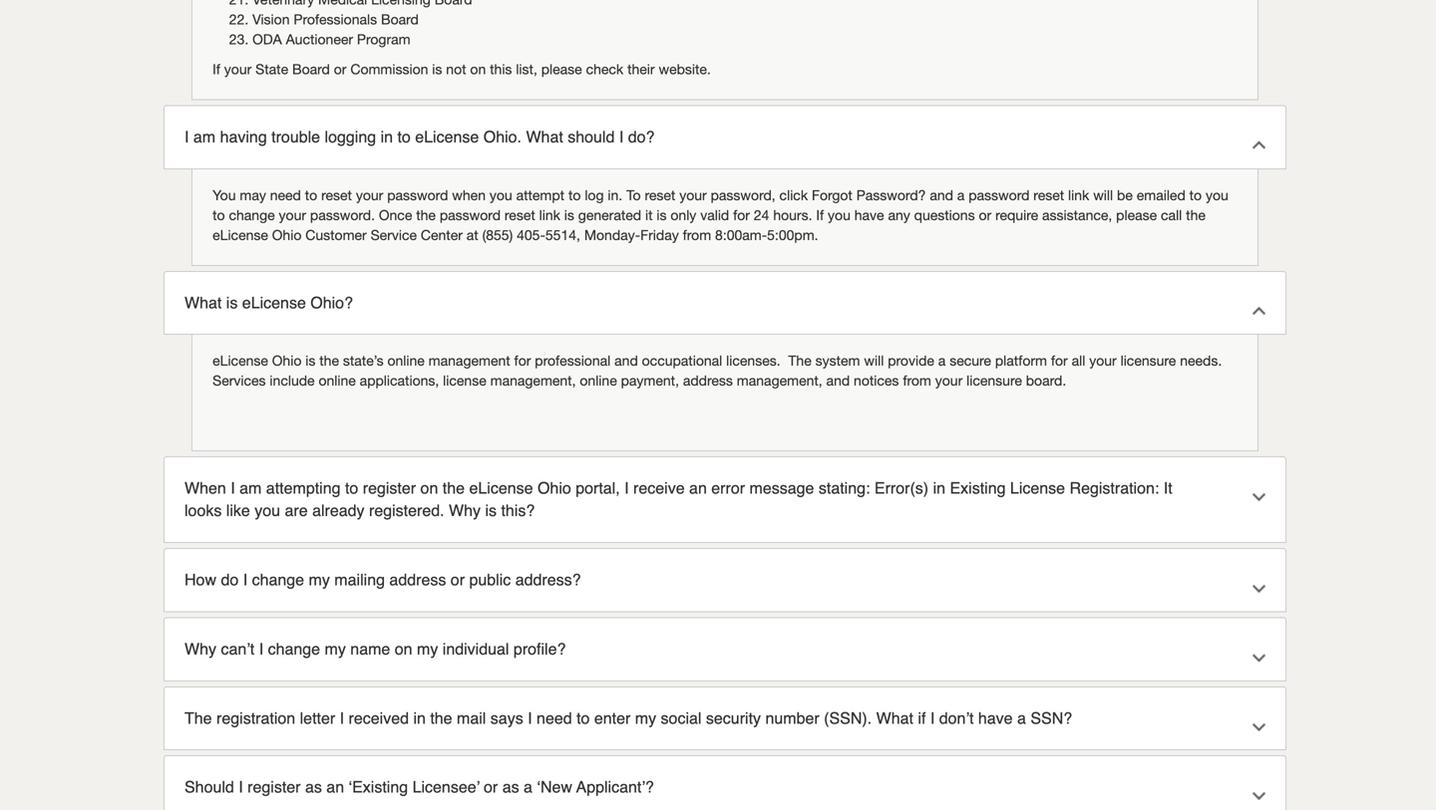 Task type: vqa. For each thing, say whether or not it's contained in the screenshot.
the rightmost Chief
no



Task type: describe. For each thing, give the bounding box(es) containing it.
0 vertical spatial please
[[541, 61, 582, 77]]

reset up password.
[[321, 187, 352, 203]]

the registration letter i received in the mail says i need to enter my social security number (ssn). what if i don't have a ssn?
[[184, 709, 1072, 728]]

secure
[[950, 353, 991, 369]]

hours.
[[773, 207, 812, 223]]

applications,
[[360, 373, 439, 389]]

center
[[421, 227, 463, 243]]

service
[[371, 227, 417, 243]]

include
[[270, 373, 315, 389]]

will inside elicense ohio is the state's online management for professional and occupational licenses.  the system will provide a secure platform for all your licensure needs. services include online applications, license management, online payment, address management, and notices from your licensure board.
[[864, 353, 884, 369]]

board inside vision professionals board oda auctioneer program
[[381, 11, 419, 27]]

2 horizontal spatial for
[[1051, 353, 1068, 369]]

if inside you may need to reset your password when you attempt to log in. to reset your password, click forgot password? and a password reset link will be emailed to you to change your password. once the password reset link is generated it is only valid for 24 hours. if you have any questions or require assistance, please call the elicense ohio customer service center at (855) 405-5514, monday-friday from 8:00am-5:00pm
[[816, 207, 824, 223]]

require
[[995, 207, 1038, 223]]

the up center
[[416, 207, 436, 223]]

how do i change my mailing address or public address?
[[184, 571, 581, 589]]

call
[[1161, 207, 1182, 223]]

like
[[226, 502, 250, 520]]

the inside elicense ohio is the state's online management for professional and occupational licenses.  the system will provide a secure platform for all your licensure needs. services include online applications, license management, online payment, address management, and notices from your licensure board.
[[788, 353, 811, 369]]

be
[[1117, 187, 1133, 203]]

2 management, from the left
[[737, 373, 822, 389]]

portal,
[[576, 479, 620, 498]]

any
[[888, 207, 910, 223]]

ohio.
[[483, 128, 522, 146]]

0 vertical spatial link
[[1068, 187, 1089, 203]]

you right emailed
[[1206, 187, 1228, 203]]

individual
[[443, 640, 509, 659]]

elicense ohio is the state's online management for professional and occupational licenses.  the system will provide a secure platform for all your licensure needs. services include online applications, license management, online payment, address management, and notices from your licensure board.
[[213, 353, 1226, 389]]

5:00pm
[[767, 227, 814, 243]]

what is elicense ohio?
[[184, 293, 353, 312]]

state's
[[343, 353, 384, 369]]

0 horizontal spatial link
[[539, 207, 560, 223]]

0 horizontal spatial why
[[184, 640, 216, 659]]

'existing
[[349, 779, 408, 797]]

password up require
[[969, 187, 1030, 203]]

registration:
[[1070, 479, 1159, 498]]

in for i am having trouble logging in to elicense ohio. what should i do?
[[381, 128, 393, 146]]

ohio inside when i am attempting to register on the elicense ohio portal, i receive an error message stating: error(s) in existing license registration: it looks like you are already registered. why is this?
[[537, 479, 571, 498]]

registration
[[216, 709, 295, 728]]

why inside when i am attempting to register on the elicense ohio portal, i receive an error message stating: error(s) in existing license registration: it looks like you are already registered. why is this?
[[449, 502, 481, 520]]

is inside elicense ohio is the state's online management for professional and occupational licenses.  the system will provide a secure platform for all your licensure needs. services include online applications, license management, online payment, address management, and notices from your licensure board.
[[305, 353, 315, 369]]

in.
[[608, 187, 622, 203]]

1 horizontal spatial what
[[526, 128, 563, 146]]

number
[[765, 709, 819, 728]]

have inside you may need to reset your password when you attempt to log in. to reset your password, click forgot password? and a password reset link will be emailed to you to change your password. once the password reset link is generated it is only valid for 24 hours. if you have any questions or require assistance, please call the elicense ohio customer service center at (855) 405-5514, monday-friday from 8:00am-5:00pm
[[854, 207, 884, 223]]

if
[[918, 709, 926, 728]]

in inside when i am attempting to register on the elicense ohio portal, i receive an error message stating: error(s) in existing license registration: it looks like you are already registered. why is this?
[[933, 479, 945, 498]]

to inside when i am attempting to register on the elicense ohio portal, i receive an error message stating: error(s) in existing license registration: it looks like you are already registered. why is this?
[[345, 479, 358, 498]]

your right all
[[1089, 353, 1117, 369]]

generated
[[578, 207, 641, 223]]

this?
[[501, 502, 535, 520]]

can't
[[221, 640, 255, 659]]

to down 'you'
[[213, 207, 225, 223]]

attempting
[[266, 479, 341, 498]]

i right says
[[528, 709, 532, 728]]

on for the
[[420, 479, 438, 498]]

405-
[[517, 227, 545, 243]]

not
[[446, 61, 466, 77]]

your up customer
[[279, 207, 306, 223]]

management
[[428, 353, 510, 369]]

when
[[184, 479, 226, 498]]

elicense inside you may need to reset your password when you attempt to log in. to reset your password, click forgot password? and a password reset link will be emailed to you to change your password. once the password reset link is generated it is only valid for 24 hours. if you have any questions or require assistance, please call the elicense ohio customer service center at (855) 405-5514, monday-friday from 8:00am-5:00pm
[[213, 227, 268, 243]]

when i am attempting to register on the elicense ohio portal, i receive an error message stating: error(s) in existing license registration: it looks like you are already registered. why is this?
[[184, 479, 1172, 520]]

registered.
[[369, 502, 444, 520]]

your left state
[[224, 61, 252, 77]]

i right can't
[[259, 640, 263, 659]]

i right if
[[930, 709, 935, 728]]

list,
[[516, 61, 537, 77]]

a inside elicense ohio is the state's online management for professional and occupational licenses.  the system will provide a secure platform for all your licensure needs. services include online applications, license management, online payment, address management, and notices from your licensure board.
[[938, 353, 946, 369]]

the right call
[[1186, 207, 1206, 223]]

change inside you may need to reset your password when you attempt to log in. to reset your password, click forgot password? and a password reset link will be emailed to you to change your password. once the password reset link is generated it is only valid for 24 hours. if you have any questions or require assistance, please call the elicense ohio customer service center at (855) 405-5514, monday-friday from 8:00am-5:00pm
[[229, 207, 275, 223]]

change for can't
[[268, 640, 320, 659]]

you right the when
[[490, 187, 512, 203]]

to right emailed
[[1189, 187, 1202, 203]]

need inside you may need to reset your password when you attempt to log in. to reset your password, click forgot password? and a password reset link will be emailed to you to change your password. once the password reset link is generated it is only valid for 24 hours. if you have any questions or require assistance, please call the elicense ohio customer service center at (855) 405-5514, monday-friday from 8:00am-5:00pm
[[270, 187, 301, 203]]

or inside you may need to reset your password when you attempt to log in. to reset your password, click forgot password? and a password reset link will be emailed to you to change your password. once the password reset link is generated it is only valid for 24 hours. if you have any questions or require assistance, please call the elicense ohio customer service center at (855) 405-5514, monday-friday from 8:00am-5:00pm
[[979, 207, 991, 223]]

receive
[[633, 479, 685, 498]]

professionals
[[294, 11, 377, 27]]

2 horizontal spatial what
[[876, 709, 913, 728]]

enter
[[594, 709, 631, 728]]

program
[[357, 31, 410, 47]]

do?
[[628, 128, 655, 146]]

2 as from the left
[[502, 779, 519, 797]]

elicense inside elicense ohio is the state's online management for professional and occupational licenses.  the system will provide a secure platform for all your licensure needs. services include online applications, license management, online payment, address management, and notices from your licensure board.
[[213, 353, 268, 369]]

a left ssn?
[[1017, 709, 1026, 728]]

already
[[312, 502, 365, 520]]

an inside when i am attempting to register on the elicense ohio portal, i receive an error message stating: error(s) in existing license registration: it looks like you are already registered. why is this?
[[689, 479, 707, 498]]

register inside when i am attempting to register on the elicense ohio portal, i receive an error message stating: error(s) in existing license registration: it looks like you are already registered. why is this?
[[363, 479, 416, 498]]

1 vertical spatial address
[[389, 571, 446, 589]]

commission
[[350, 61, 428, 77]]

0 horizontal spatial for
[[514, 353, 531, 369]]

to left log
[[568, 187, 581, 203]]

password?
[[856, 187, 926, 203]]

5514,
[[545, 227, 580, 243]]

it
[[1164, 479, 1172, 498]]

reset up assistance,
[[1033, 187, 1064, 203]]

don't
[[939, 709, 974, 728]]

why can't i change my name on my individual profile?
[[184, 640, 566, 659]]

is inside when i am attempting to register on the elicense ohio portal, i receive an error message stating: error(s) in existing license registration: it looks like you are already registered. why is this?
[[485, 502, 497, 520]]

services
[[213, 373, 266, 389]]

the inside elicense ohio is the state's online management for professional and occupational licenses.  the system will provide a secure platform for all your licensure needs. services include online applications, license management, online payment, address management, and notices from your licensure board.
[[319, 353, 339, 369]]

vision
[[252, 11, 290, 27]]

provide
[[888, 353, 934, 369]]

i am having trouble logging in to elicense ohio. what should i do?
[[184, 128, 655, 146]]

to left 'enter'
[[576, 709, 590, 728]]

0 horizontal spatial online
[[319, 373, 356, 389]]

0 horizontal spatial am
[[193, 128, 216, 146]]

board.
[[1026, 373, 1066, 389]]

the inside when i am attempting to register on the elicense ohio portal, i receive an error message stating: error(s) in existing license registration: it looks like you are already registered. why is this?
[[443, 479, 465, 498]]

2 vertical spatial and
[[826, 373, 850, 389]]

professional
[[535, 353, 611, 369]]

1 vertical spatial need
[[537, 709, 572, 728]]

should i register as an 'existing licensee' or as a 'new applicant'?
[[184, 779, 654, 797]]

name
[[350, 640, 390, 659]]

1 vertical spatial what
[[184, 293, 222, 312]]

.
[[814, 227, 818, 243]]

i right letter
[[340, 709, 344, 728]]

licensee'
[[412, 779, 480, 797]]

(855)
[[482, 227, 513, 243]]

system
[[815, 353, 860, 369]]

or left public
[[451, 571, 465, 589]]

or right licensee'
[[484, 779, 498, 797]]

website.
[[659, 61, 711, 77]]

at
[[466, 227, 478, 243]]

monday-
[[584, 227, 640, 243]]

will inside you may need to reset your password when you attempt to log in. to reset your password, click forgot password? and a password reset link will be emailed to you to change your password. once the password reset link is generated it is only valid for 24 hours. if you have any questions or require assistance, please call the elicense ohio customer service center at (855) 405-5514, monday-friday from 8:00am-5:00pm
[[1093, 187, 1113, 203]]

oda
[[252, 31, 282, 47]]

i up like
[[231, 479, 235, 498]]

only
[[671, 207, 696, 223]]

0 vertical spatial licensure
[[1120, 353, 1176, 369]]

auctioneer
[[286, 31, 353, 47]]

24
[[754, 207, 769, 223]]

my left mailing
[[309, 571, 330, 589]]

this
[[490, 61, 512, 77]]

reset up 405-
[[505, 207, 535, 223]]

you
[[213, 187, 236, 203]]

0 vertical spatial on
[[470, 61, 486, 77]]

notices
[[854, 373, 899, 389]]

password up once
[[387, 187, 448, 203]]

1 vertical spatial the
[[184, 709, 212, 728]]

mailing
[[334, 571, 385, 589]]

license
[[443, 373, 486, 389]]

to right logging
[[397, 128, 411, 146]]

8:00am-
[[715, 227, 767, 243]]

once
[[379, 207, 412, 223]]

my left individual
[[417, 640, 438, 659]]

(ssn).
[[824, 709, 872, 728]]

are
[[285, 502, 308, 520]]

public
[[469, 571, 511, 589]]

password.
[[310, 207, 375, 223]]



Task type: locate. For each thing, give the bounding box(es) containing it.
what left if
[[876, 709, 913, 728]]

stating:
[[819, 479, 870, 498]]

1 vertical spatial board
[[292, 61, 330, 77]]

0 horizontal spatial an
[[326, 779, 344, 797]]

social
[[661, 709, 702, 728]]

0 horizontal spatial register
[[247, 779, 301, 797]]

0 horizontal spatial board
[[292, 61, 330, 77]]

1 vertical spatial on
[[420, 479, 438, 498]]

to up already
[[345, 479, 358, 498]]

occupational
[[642, 353, 722, 369]]

my right 'enter'
[[635, 709, 656, 728]]

link up assistance,
[[1068, 187, 1089, 203]]

0 horizontal spatial management,
[[490, 373, 576, 389]]

0 vertical spatial address
[[683, 373, 733, 389]]

on for my
[[395, 640, 412, 659]]

1 horizontal spatial online
[[387, 353, 425, 369]]

questions
[[914, 207, 975, 223]]

1 as from the left
[[305, 779, 322, 797]]

0 vertical spatial the
[[788, 353, 811, 369]]

what right ohio.
[[526, 128, 563, 146]]

ohio inside you may need to reset your password when you attempt to log in. to reset your password, click forgot password? and a password reset link will be emailed to you to change your password. once the password reset link is generated it is only valid for 24 hours. if you have any questions or require assistance, please call the elicense ohio customer service center at (855) 405-5514, monday-friday from 8:00am-5:00pm
[[272, 227, 302, 243]]

please down be
[[1116, 207, 1157, 223]]

1 horizontal spatial board
[[381, 11, 419, 27]]

address right mailing
[[389, 571, 446, 589]]

the left registration
[[184, 709, 212, 728]]

change
[[229, 207, 275, 223], [252, 571, 304, 589], [268, 640, 320, 659]]

if up .
[[816, 207, 824, 223]]

0 horizontal spatial from
[[683, 227, 711, 243]]

1 horizontal spatial the
[[788, 353, 811, 369]]

for left professional
[[514, 353, 531, 369]]

board up program
[[381, 11, 419, 27]]

link down attempt
[[539, 207, 560, 223]]

i left having
[[184, 128, 189, 146]]

vision professionals board oda auctioneer program
[[252, 11, 419, 47]]

password
[[387, 187, 448, 203], [969, 187, 1030, 203], [440, 207, 501, 223]]

ohio left portal,
[[537, 479, 571, 498]]

a inside you may need to reset your password when you attempt to log in. to reset your password, click forgot password? and a password reset link will be emailed to you to change your password. once the password reset link is generated it is only valid for 24 hours. if you have any questions or require assistance, please call the elicense ohio customer service center at (855) 405-5514, monday-friday from 8:00am-5:00pm
[[957, 187, 965, 203]]

0 vertical spatial register
[[363, 479, 416, 498]]

1 vertical spatial will
[[864, 353, 884, 369]]

is up include
[[305, 353, 315, 369]]

in
[[381, 128, 393, 146], [933, 479, 945, 498], [413, 709, 426, 728]]

logging
[[325, 128, 376, 146]]

1 horizontal spatial if
[[816, 207, 824, 223]]

0 vertical spatial an
[[689, 479, 707, 498]]

says
[[490, 709, 523, 728]]

0 vertical spatial board
[[381, 11, 419, 27]]

register
[[363, 479, 416, 498], [247, 779, 301, 797]]

0 horizontal spatial and
[[614, 353, 638, 369]]

1 vertical spatial if
[[816, 207, 824, 223]]

ohio
[[272, 227, 302, 243], [272, 353, 302, 369], [537, 479, 571, 498]]

a
[[957, 187, 965, 203], [938, 353, 946, 369], [1017, 709, 1026, 728], [524, 779, 532, 797]]

applicant'?
[[576, 779, 654, 797]]

0 horizontal spatial if
[[213, 61, 220, 77]]

2 vertical spatial what
[[876, 709, 913, 728]]

i right do
[[243, 571, 247, 589]]

i left do?
[[619, 128, 624, 146]]

1 vertical spatial ohio
[[272, 353, 302, 369]]

you may need to reset your password when you attempt to log in. to reset your password, click forgot password? and a password reset link will be emailed to you to change your password. once the password reset link is generated it is only valid for 24 hours. if you have any questions or require assistance, please call the elicense ohio customer service center at (855) 405-5514, monday-friday from 8:00am-5:00pm
[[213, 187, 1228, 243]]

2 horizontal spatial online
[[580, 373, 617, 389]]

0 vertical spatial why
[[449, 502, 481, 520]]

on right the name
[[395, 640, 412, 659]]

as left 'existing
[[305, 779, 322, 797]]

1 horizontal spatial link
[[1068, 187, 1089, 203]]

1 horizontal spatial as
[[502, 779, 519, 797]]

ohio left customer
[[272, 227, 302, 243]]

looks
[[184, 502, 222, 520]]

what
[[526, 128, 563, 146], [184, 293, 222, 312], [876, 709, 913, 728]]

2 vertical spatial ohio
[[537, 479, 571, 498]]

2 horizontal spatial on
[[470, 61, 486, 77]]

you down forgot
[[828, 207, 851, 223]]

address down occupational
[[683, 373, 733, 389]]

0 horizontal spatial need
[[270, 187, 301, 203]]

change down may at the left of page
[[229, 207, 275, 223]]

2 vertical spatial in
[[413, 709, 426, 728]]

how
[[184, 571, 216, 589]]

and down system
[[826, 373, 850, 389]]

1 vertical spatial change
[[252, 571, 304, 589]]

should
[[568, 128, 615, 146]]

should
[[184, 779, 234, 797]]

and inside you may need to reset your password when you attempt to log in. to reset your password, click forgot password? and a password reset link will be emailed to you to change your password. once the password reset link is generated it is only valid for 24 hours. if you have any questions or require assistance, please call the elicense ohio customer service center at (855) 405-5514, monday-friday from 8:00am-5:00pm
[[930, 187, 953, 203]]

it
[[645, 207, 653, 223]]

letter
[[300, 709, 335, 728]]

'new
[[537, 779, 572, 797]]

management, down professional
[[490, 373, 576, 389]]

am
[[193, 128, 216, 146], [239, 479, 262, 498]]

ohio inside elicense ohio is the state's online management for professional and occupational licenses.  the system will provide a secure platform for all your licensure needs. services include online applications, license management, online payment, address management, and notices from your licensure board.
[[272, 353, 302, 369]]

2 vertical spatial on
[[395, 640, 412, 659]]

2 vertical spatial change
[[268, 640, 320, 659]]

0 horizontal spatial the
[[184, 709, 212, 728]]

1 vertical spatial register
[[247, 779, 301, 797]]

needs.
[[1180, 353, 1222, 369]]

in right error(s)
[[933, 479, 945, 498]]

address inside elicense ohio is the state's online management for professional and occupational licenses.  the system will provide a secure platform for all your licensure needs. services include online applications, license management, online payment, address management, and notices from your licensure board.
[[683, 373, 733, 389]]

will
[[1093, 187, 1113, 203], [864, 353, 884, 369]]

elicense left ohio?
[[242, 293, 306, 312]]

1 horizontal spatial on
[[420, 479, 438, 498]]

friday
[[640, 227, 679, 243]]

1 vertical spatial and
[[614, 353, 638, 369]]

the
[[788, 353, 811, 369], [184, 709, 212, 728]]

1 horizontal spatial have
[[978, 709, 1013, 728]]

0 vertical spatial change
[[229, 207, 275, 223]]

have down "password?"
[[854, 207, 884, 223]]

in for the registration letter i received in the mail says i need to enter my social security number (ssn). what if i don't have a ssn?
[[413, 709, 426, 728]]

am up like
[[239, 479, 262, 498]]

on up registered.
[[420, 479, 438, 498]]

0 horizontal spatial address
[[389, 571, 446, 589]]

your down the secure
[[935, 373, 963, 389]]

need right may at the left of page
[[270, 187, 301, 203]]

management, down system
[[737, 373, 822, 389]]

0 horizontal spatial will
[[864, 353, 884, 369]]

to up password.
[[305, 187, 317, 203]]

elicense
[[415, 128, 479, 146], [213, 227, 268, 243], [242, 293, 306, 312], [213, 353, 268, 369], [469, 479, 533, 498]]

0 horizontal spatial as
[[305, 779, 322, 797]]

for inside you may need to reset your password when you attempt to log in. to reset your password, click forgot password? and a password reset link will be emailed to you to change your password. once the password reset link is generated it is only valid for 24 hours. if you have any questions or require assistance, please call the elicense ohio customer service center at (855) 405-5514, monday-friday from 8:00am-5:00pm
[[733, 207, 750, 223]]

1 vertical spatial why
[[184, 640, 216, 659]]

0 horizontal spatial on
[[395, 640, 412, 659]]

from down provide
[[903, 373, 931, 389]]

log
[[585, 187, 604, 203]]

message
[[749, 479, 814, 498]]

when
[[452, 187, 486, 203]]

to
[[397, 128, 411, 146], [305, 187, 317, 203], [568, 187, 581, 203], [1189, 187, 1202, 203], [213, 207, 225, 223], [345, 479, 358, 498], [576, 709, 590, 728]]

0 vertical spatial ohio
[[272, 227, 302, 243]]

or left require
[[979, 207, 991, 223]]

the
[[416, 207, 436, 223], [1186, 207, 1206, 223], [319, 353, 339, 369], [443, 479, 465, 498], [430, 709, 452, 728]]

licensure down the secure
[[966, 373, 1022, 389]]

your up only
[[679, 187, 707, 203]]

from down only
[[683, 227, 711, 243]]

0 vertical spatial will
[[1093, 187, 1113, 203]]

you left are on the bottom
[[255, 502, 280, 520]]

2 horizontal spatial and
[[930, 187, 953, 203]]

board
[[381, 11, 419, 27], [292, 61, 330, 77]]

1 vertical spatial from
[[903, 373, 931, 389]]

is left not
[[432, 61, 442, 77]]

a up questions
[[957, 187, 965, 203]]

do
[[221, 571, 239, 589]]

is up the services
[[226, 293, 238, 312]]

1 vertical spatial please
[[1116, 207, 1157, 223]]

is up 5514,
[[564, 207, 574, 223]]

in right "received"
[[413, 709, 426, 728]]

you
[[490, 187, 512, 203], [1206, 187, 1228, 203], [828, 207, 851, 223], [255, 502, 280, 520]]

will up notices
[[864, 353, 884, 369]]

elicense up this?
[[469, 479, 533, 498]]

your up once
[[356, 187, 383, 203]]

0 vertical spatial what
[[526, 128, 563, 146]]

1 horizontal spatial please
[[1116, 207, 1157, 223]]

1 horizontal spatial for
[[733, 207, 750, 223]]

1 horizontal spatial an
[[689, 479, 707, 498]]

i right portal,
[[624, 479, 629, 498]]

0 horizontal spatial have
[[854, 207, 884, 223]]

please
[[541, 61, 582, 77], [1116, 207, 1157, 223]]

an left 'existing
[[326, 779, 344, 797]]

am inside when i am attempting to register on the elicense ohio portal, i receive an error message stating: error(s) in existing license registration: it looks like you are already registered. why is this?
[[239, 479, 262, 498]]

0 horizontal spatial please
[[541, 61, 582, 77]]

reset up it
[[645, 187, 675, 203]]

from inside you may need to reset your password when you attempt to log in. to reset your password, click forgot password? and a password reset link will be emailed to you to change your password. once the password reset link is generated it is only valid for 24 hours. if you have any questions or require assistance, please call the elicense ohio customer service center at (855) 405-5514, monday-friday from 8:00am-5:00pm
[[683, 227, 711, 243]]

0 horizontal spatial what
[[184, 293, 222, 312]]

i right should
[[239, 779, 243, 797]]

0 vertical spatial have
[[854, 207, 884, 223]]

online up applications,
[[387, 353, 425, 369]]

an left error
[[689, 479, 707, 498]]

emailed
[[1137, 187, 1185, 203]]

1 horizontal spatial from
[[903, 373, 931, 389]]

have right don't
[[978, 709, 1013, 728]]

0 horizontal spatial in
[[381, 128, 393, 146]]

password down the when
[[440, 207, 501, 223]]

0 vertical spatial from
[[683, 227, 711, 243]]

you inside when i am attempting to register on the elicense ohio portal, i receive an error message stating: error(s) in existing license registration: it looks like you are already registered. why is this?
[[255, 502, 280, 520]]

1 vertical spatial licensure
[[966, 373, 1022, 389]]

reset
[[321, 187, 352, 203], [645, 187, 675, 203], [1033, 187, 1064, 203], [505, 207, 535, 223]]

1 vertical spatial link
[[539, 207, 560, 223]]

1 horizontal spatial address
[[683, 373, 733, 389]]

1 horizontal spatial will
[[1093, 187, 1113, 203]]

license
[[1010, 479, 1065, 498]]

the left mail
[[430, 709, 452, 728]]

on inside when i am attempting to register on the elicense ohio portal, i receive an error message stating: error(s) in existing license registration: it looks like you are already registered. why is this?
[[420, 479, 438, 498]]

online down professional
[[580, 373, 617, 389]]

1 horizontal spatial and
[[826, 373, 850, 389]]

1 horizontal spatial licensure
[[1120, 353, 1176, 369]]

address?
[[515, 571, 581, 589]]

2 horizontal spatial in
[[933, 479, 945, 498]]

1 vertical spatial have
[[978, 709, 1013, 728]]

or down auctioneer
[[334, 61, 346, 77]]

and
[[930, 187, 953, 203], [614, 353, 638, 369], [826, 373, 850, 389]]

ssn?
[[1031, 709, 1072, 728]]

please right the "list,"
[[541, 61, 582, 77]]

0 vertical spatial if
[[213, 61, 220, 77]]

1 vertical spatial in
[[933, 479, 945, 498]]

from inside elicense ohio is the state's online management for professional and occupational licenses.  the system will provide a secure platform for all your licensure needs. services include online applications, license management, online payment, address management, and notices from your licensure board.
[[903, 373, 931, 389]]

security
[[706, 709, 761, 728]]

0 vertical spatial in
[[381, 128, 393, 146]]

customer
[[305, 227, 367, 243]]

having
[[220, 128, 267, 146]]

change for do
[[252, 571, 304, 589]]

0 vertical spatial am
[[193, 128, 216, 146]]

1 management, from the left
[[490, 373, 576, 389]]

my left the name
[[325, 640, 346, 659]]

or
[[334, 61, 346, 77], [979, 207, 991, 223], [451, 571, 465, 589], [484, 779, 498, 797]]

if left state
[[213, 61, 220, 77]]

change right can't
[[268, 640, 320, 659]]

0 horizontal spatial licensure
[[966, 373, 1022, 389]]

1 horizontal spatial management,
[[737, 373, 822, 389]]

have
[[854, 207, 884, 223], [978, 709, 1013, 728]]

a left 'new
[[524, 779, 532, 797]]

what up the services
[[184, 293, 222, 312]]

1 horizontal spatial am
[[239, 479, 262, 498]]

the left state's
[[319, 353, 339, 369]]

click
[[779, 187, 808, 203]]

for left all
[[1051, 353, 1068, 369]]

a left the secure
[[938, 353, 946, 369]]

their
[[627, 61, 655, 77]]

is right it
[[657, 207, 667, 223]]

if your state board or commission is not on this list, please check their website.
[[213, 61, 711, 77]]

elicense left ohio.
[[415, 128, 479, 146]]

received
[[349, 709, 409, 728]]

valid
[[700, 207, 729, 223]]

the up registered.
[[443, 479, 465, 498]]

state
[[255, 61, 288, 77]]

1 horizontal spatial need
[[537, 709, 572, 728]]

error
[[711, 479, 745, 498]]

may
[[240, 187, 266, 203]]

forgot
[[812, 187, 852, 203]]

elicense inside when i am attempting to register on the elicense ohio portal, i receive an error message stating: error(s) in existing license registration: it looks like you are already registered. why is this?
[[469, 479, 533, 498]]

elicense up the services
[[213, 353, 268, 369]]

1 horizontal spatial in
[[413, 709, 426, 728]]

1 vertical spatial an
[[326, 779, 344, 797]]

need right says
[[537, 709, 572, 728]]

and up questions
[[930, 187, 953, 203]]

1 vertical spatial am
[[239, 479, 262, 498]]

please inside you may need to reset your password when you attempt to log in. to reset your password, click forgot password? and a password reset link will be emailed to you to change your password. once the password reset link is generated it is only valid for 24 hours. if you have any questions or require assistance, please call the elicense ohio customer service center at (855) 405-5514, monday-friday from 8:00am-5:00pm
[[1116, 207, 1157, 223]]

licensure
[[1120, 353, 1176, 369], [966, 373, 1022, 389]]

0 vertical spatial need
[[270, 187, 301, 203]]

0 vertical spatial and
[[930, 187, 953, 203]]

ohio?
[[310, 293, 353, 312]]

1 horizontal spatial why
[[449, 502, 481, 520]]

why left this?
[[449, 502, 481, 520]]

1 horizontal spatial register
[[363, 479, 416, 498]]

on right not
[[470, 61, 486, 77]]

assistance,
[[1042, 207, 1112, 223]]

is left this?
[[485, 502, 497, 520]]

will left be
[[1093, 187, 1113, 203]]



